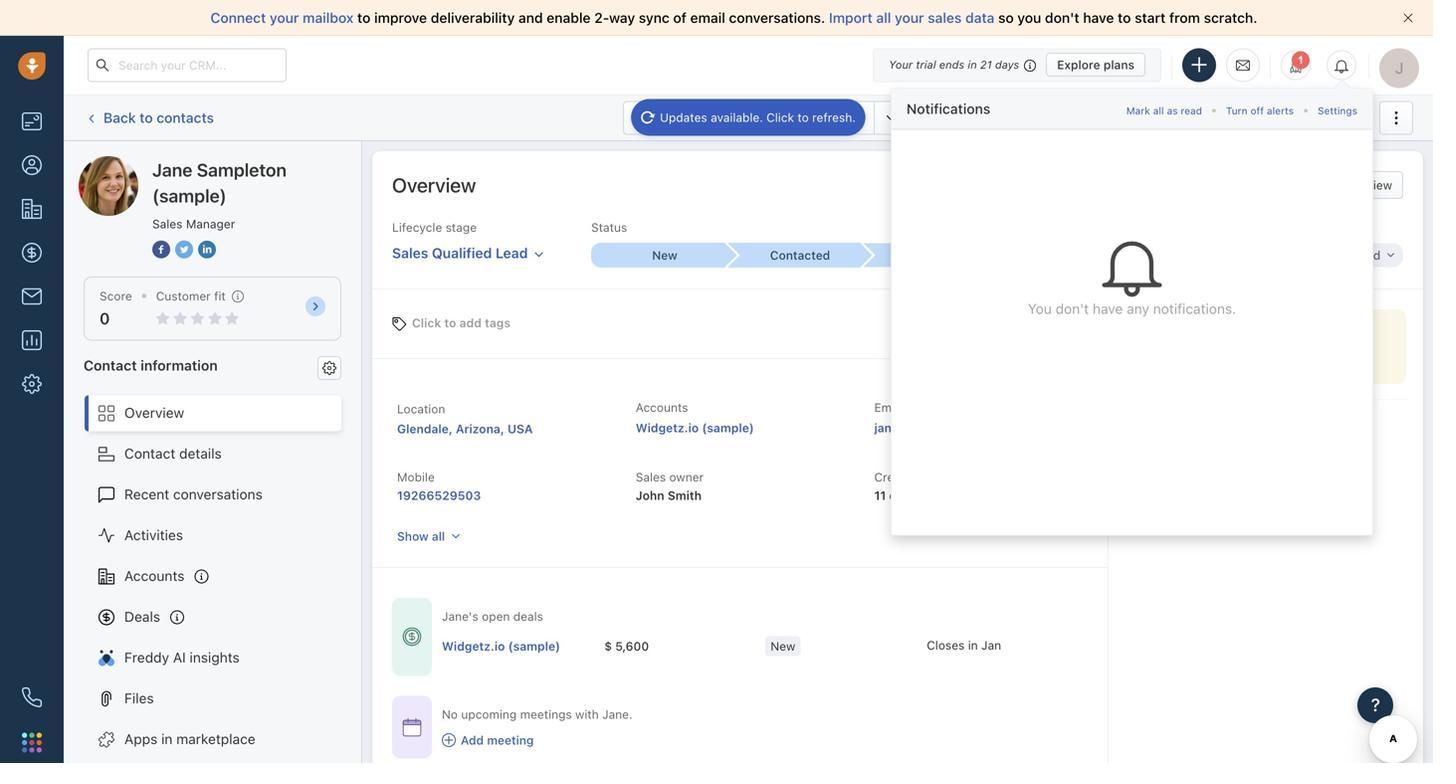 Task type: locate. For each thing, give the bounding box(es) containing it.
0 horizontal spatial widgetz.io
[[442, 639, 505, 653]]

1 vertical spatial new
[[771, 639, 796, 653]]

days inside 'created at 11 days ago'
[[890, 489, 917, 503]]

created at 11 days ago
[[875, 470, 942, 503]]

1 horizontal spatial new
[[771, 639, 796, 653]]

days down created
[[890, 489, 917, 503]]

freddy ai insights
[[124, 650, 240, 666]]

0 vertical spatial click
[[767, 111, 794, 124]]

to right the mailbox
[[357, 9, 371, 26]]

0 horizontal spatial widgetz.io (sample) link
[[442, 638, 561, 655]]

container_wx8msf4aqz5i3rn1 image left no
[[402, 718, 422, 738]]

customize overview button
[[1250, 171, 1404, 199]]

sales for sales manager
[[152, 217, 183, 231]]

1 horizontal spatial your
[[895, 9, 924, 26]]

updates
[[660, 111, 708, 124]]

sales manager
[[152, 217, 235, 231]]

customer
[[156, 289, 211, 303]]

0 vertical spatial have
[[1083, 9, 1115, 26]]

container_wx8msf4aqz5i3rn1 image left widgetz.io (sample)
[[402, 627, 422, 647]]

email
[[653, 111, 683, 125]]

location
[[397, 402, 445, 416]]

1 vertical spatial overview
[[124, 405, 184, 421]]

deal
[[1300, 111, 1324, 125]]

widgetz.io (sample) link down open
[[442, 638, 561, 655]]

jane sampleton (sample)
[[118, 156, 282, 172], [152, 159, 287, 207]]

sales activities
[[1121, 111, 1205, 125]]

jane down contacts
[[152, 159, 193, 181]]

email image
[[1237, 57, 1250, 73]]

you
[[1028, 301, 1052, 317]]

overview
[[392, 173, 476, 197], [124, 405, 184, 421]]

deals
[[124, 609, 160, 625]]

your
[[270, 9, 299, 26], [895, 9, 924, 26]]

enable
[[547, 9, 591, 26]]

all right show at the left bottom of page
[[432, 530, 445, 544]]

0 vertical spatial add
[[1275, 111, 1297, 125]]

sales up john
[[636, 470, 666, 484]]

sales for sales activities
[[1121, 111, 1151, 125]]

0 vertical spatial overview
[[392, 173, 476, 197]]

0 horizontal spatial all
[[432, 530, 445, 544]]

1 horizontal spatial widgetz.io
[[636, 421, 699, 435]]

add left deal
[[1275, 111, 1297, 125]]

back
[[104, 109, 136, 126]]

twitter circled image
[[175, 239, 193, 260]]

turn
[[1227, 105, 1248, 116]]

$
[[605, 639, 612, 653]]

container_wx8msf4aqz5i3rn1 image
[[402, 627, 422, 647], [402, 718, 422, 738], [442, 734, 456, 748]]

add meeting link
[[442, 732, 633, 749]]

in right apps
[[161, 731, 173, 748]]

sales activities button
[[1091, 101, 1245, 135], [1091, 101, 1235, 135]]

have left any
[[1093, 301, 1123, 317]]

row containing closes in jan
[[442, 627, 1088, 668]]

all right import on the right top
[[877, 9, 892, 26]]

1 vertical spatial widgetz.io
[[442, 639, 505, 653]]

click
[[767, 111, 794, 124], [412, 316, 441, 330]]

contact up recent
[[124, 446, 176, 462]]

1 horizontal spatial jane
[[152, 159, 193, 181]]

0 horizontal spatial click
[[412, 316, 441, 330]]

your left the mailbox
[[270, 9, 299, 26]]

widgetz.io
[[636, 421, 699, 435], [442, 639, 505, 653]]

accounts
[[636, 401, 688, 415], [124, 568, 185, 584]]

all for show all
[[432, 530, 445, 544]]

0 horizontal spatial add
[[461, 734, 484, 748]]

1 vertical spatial in
[[968, 639, 978, 653]]

add
[[1275, 111, 1297, 125], [461, 734, 484, 748]]

jane down the back
[[118, 156, 149, 172]]

add inside add meeting link
[[461, 734, 484, 748]]

lifecycle
[[392, 221, 442, 234]]

accounts down activities
[[124, 568, 185, 584]]

overview up lifecycle stage on the left of page
[[392, 173, 476, 197]]

new inside row
[[771, 639, 796, 653]]

information
[[141, 357, 218, 374]]

insights
[[190, 650, 240, 666]]

any
[[1127, 301, 1150, 317]]

read
[[1181, 105, 1203, 116]]

to left refresh.
[[798, 111, 809, 124]]

accounts for accounts
[[124, 568, 185, 584]]

connect your mailbox to improve deliverability and enable 2-way sync of email conversations. import all your sales data so you don't have to start from scratch.
[[211, 9, 1258, 26]]

days
[[996, 58, 1020, 71], [890, 489, 917, 503]]

sales down lifecycle at the top of the page
[[392, 245, 428, 261]]

(sample)
[[225, 156, 282, 172], [152, 185, 227, 207], [702, 421, 754, 435], [508, 639, 561, 653]]

your left sales
[[895, 9, 924, 26]]

with
[[575, 708, 599, 722]]

0 vertical spatial widgetz.io
[[636, 421, 699, 435]]

lifecycle stage
[[392, 221, 477, 234]]

contact
[[84, 357, 137, 374], [124, 446, 176, 462]]

0 horizontal spatial new
[[652, 249, 678, 262]]

from
[[1170, 9, 1201, 26]]

emails
[[875, 401, 911, 415]]

1 horizontal spatial all
[[877, 9, 892, 26]]

container_wx8msf4aqz5i3rn1 image down no
[[442, 734, 456, 748]]

in for jan
[[968, 639, 978, 653]]

0 vertical spatial accounts
[[636, 401, 688, 415]]

jane sampleton (sample) down contacts
[[118, 156, 282, 172]]

all left the as
[[1154, 105, 1164, 116]]

add down upcoming
[[461, 734, 484, 748]]

1 horizontal spatial add
[[1275, 111, 1297, 125]]

1 vertical spatial click
[[412, 316, 441, 330]]

1 horizontal spatial overview
[[392, 173, 476, 197]]

0 horizontal spatial days
[[890, 489, 917, 503]]

sales inside 'sales qualified lead' link
[[392, 245, 428, 261]]

jane
[[118, 156, 149, 172], [152, 159, 193, 181]]

add for add deal
[[1275, 111, 1297, 125]]

explore
[[1058, 58, 1101, 72]]

add inside add deal button
[[1275, 111, 1297, 125]]

janesampleton@gmail.com link
[[875, 418, 1032, 438]]

contacts
[[157, 109, 214, 126]]

overview
[[1343, 178, 1393, 192]]

score
[[100, 289, 132, 303]]

/
[[1325, 249, 1328, 262]]

contact details
[[124, 446, 222, 462]]

have up explore plans link
[[1083, 9, 1115, 26]]

sampleton up manager
[[197, 159, 287, 181]]

1 vertical spatial accounts
[[124, 568, 185, 584]]

manager
[[186, 217, 235, 231]]

sampleton
[[153, 156, 222, 172], [197, 159, 287, 181]]

1 horizontal spatial click
[[767, 111, 794, 124]]

widgetz.io up "owner"
[[636, 421, 699, 435]]

0 horizontal spatial your
[[270, 9, 299, 26]]

smith
[[668, 489, 702, 503]]

widgetz.io (sample) link up "owner"
[[636, 421, 754, 435]]

call button
[[704, 101, 765, 135]]

jan
[[982, 639, 1002, 653]]

contact for contact details
[[124, 446, 176, 462]]

phone image
[[22, 688, 42, 708]]

accounts up "owner"
[[636, 401, 688, 415]]

have
[[1083, 9, 1115, 26], [1093, 301, 1123, 317]]

(sample) up sales manager
[[152, 185, 227, 207]]

marketplace
[[176, 731, 256, 748]]

sync
[[639, 9, 670, 26]]

glendale,
[[397, 422, 453, 436]]

won / churned link
[[1268, 244, 1404, 267]]

0 vertical spatial in
[[968, 58, 977, 71]]

won
[[1296, 249, 1321, 262]]

email
[[690, 9, 726, 26]]

0 vertical spatial all
[[877, 9, 892, 26]]

add meeting
[[461, 734, 534, 748]]

Search your CRM... text field
[[88, 48, 287, 82]]

1 vertical spatial contact
[[124, 446, 176, 462]]

(sample) up "owner"
[[702, 421, 754, 435]]

1 vertical spatial days
[[890, 489, 917, 503]]

sales up facebook circled icon
[[152, 217, 183, 231]]

click left add
[[412, 316, 441, 330]]

container_wx8msf4aqz5i3rn1 image for no upcoming meetings with jane.
[[402, 718, 422, 738]]

19266529503
[[397, 489, 481, 503]]

contact down 0
[[84, 357, 137, 374]]

1 horizontal spatial accounts
[[636, 401, 688, 415]]

and
[[519, 9, 543, 26]]

1 horizontal spatial days
[[996, 58, 1020, 71]]

days right 21 at top right
[[996, 58, 1020, 71]]

customer fit
[[156, 289, 226, 303]]

0 vertical spatial new
[[652, 249, 678, 262]]

container_wx8msf4aqz5i3rn1 image for jane's open deals
[[402, 627, 422, 647]]

1 link
[[1281, 50, 1311, 80]]

2 horizontal spatial all
[[1154, 105, 1164, 116]]

in left jan
[[968, 639, 978, 653]]

new
[[652, 249, 678, 262], [771, 639, 796, 653]]

show
[[397, 530, 429, 544]]

no
[[442, 708, 458, 722]]

0 vertical spatial contact
[[84, 357, 137, 374]]

1 vertical spatial widgetz.io (sample) link
[[442, 638, 561, 655]]

accounts inside accounts widgetz.io (sample)
[[636, 401, 688, 415]]

2 vertical spatial in
[[161, 731, 173, 748]]

jane's open deals
[[442, 610, 544, 624]]

accounts for accounts widgetz.io (sample)
[[636, 401, 688, 415]]

click right call
[[767, 111, 794, 124]]

1 horizontal spatial widgetz.io (sample) link
[[636, 421, 754, 435]]

1 vertical spatial add
[[461, 734, 484, 748]]

phone element
[[12, 678, 52, 718]]

way
[[609, 9, 635, 26]]

task button
[[918, 101, 985, 135]]

row
[[442, 627, 1088, 668]]

(sample) down deals
[[508, 639, 561, 653]]

0 horizontal spatial overview
[[124, 405, 184, 421]]

trial
[[916, 58, 936, 71]]

updates available. click to refresh. link
[[631, 99, 866, 136]]

2 vertical spatial all
[[432, 530, 445, 544]]

widgetz.io down jane's
[[442, 639, 505, 653]]

won / churned
[[1296, 249, 1381, 262]]

in left 21 at top right
[[968, 58, 977, 71]]

sales left the as
[[1121, 111, 1151, 125]]

overview up the contact details
[[124, 405, 184, 421]]

1 vertical spatial all
[[1154, 105, 1164, 116]]

0 horizontal spatial accounts
[[124, 568, 185, 584]]



Task type: describe. For each thing, give the bounding box(es) containing it.
tags
[[485, 316, 511, 330]]

sales
[[928, 9, 962, 26]]

files
[[124, 691, 154, 707]]

churned
[[1332, 249, 1381, 262]]

task
[[948, 111, 974, 125]]

updates available. click to refresh.
[[660, 111, 856, 124]]

all for mark all as read
[[1154, 105, 1164, 116]]

qualified
[[432, 245, 492, 261]]

start
[[1135, 9, 1166, 26]]

sales inside sales owner john smith
[[636, 470, 666, 484]]

mark
[[1127, 105, 1151, 116]]

available.
[[711, 111, 763, 124]]

to left add
[[445, 316, 456, 330]]

customize overview
[[1280, 178, 1393, 192]]

freshworks switcher image
[[22, 733, 42, 753]]

1 your from the left
[[270, 9, 299, 26]]

sampleton down contacts
[[153, 156, 222, 172]]

widgetz.io (sample) link inside row
[[442, 638, 561, 655]]

add deal
[[1275, 111, 1324, 125]]

status
[[591, 221, 628, 234]]

customize
[[1280, 178, 1339, 192]]

lead
[[496, 245, 528, 261]]

connect your mailbox link
[[211, 9, 357, 26]]

data
[[966, 9, 995, 26]]

you
[[1018, 9, 1042, 26]]

mobile 19266529503
[[397, 470, 481, 503]]

freddy
[[124, 650, 169, 666]]

recent conversations
[[124, 486, 263, 503]]

so
[[999, 9, 1014, 26]]

notifications.
[[1154, 301, 1237, 317]]

(sample) up manager
[[225, 156, 282, 172]]

2-
[[595, 9, 609, 26]]

0
[[100, 309, 110, 328]]

19266529503 link
[[397, 489, 481, 503]]

(sample) inside 'jane sampleton (sample)'
[[152, 185, 227, 207]]

ai
[[173, 650, 186, 666]]

as
[[1167, 105, 1178, 116]]

score 0
[[100, 289, 132, 328]]

sales owner john smith
[[636, 470, 704, 503]]

sales for sales qualified lead
[[392, 245, 428, 261]]

widgetz.io (sample)
[[442, 639, 561, 653]]

no upcoming meetings with jane.
[[442, 708, 633, 722]]

back to contacts link
[[84, 102, 215, 134]]

sampleton inside 'jane sampleton (sample)'
[[197, 159, 287, 181]]

mobile
[[397, 470, 435, 484]]

notifications
[[907, 101, 991, 117]]

conversations.
[[729, 9, 826, 26]]

jane sampleton (sample) up manager
[[152, 159, 287, 207]]

1 vertical spatial don't
[[1056, 301, 1089, 317]]

meetings
[[520, 708, 572, 722]]

emails janesampleton@gmail.com
[[875, 401, 1032, 435]]

21
[[980, 58, 992, 71]]

facebook circled image
[[152, 239, 170, 260]]

contact for contact information
[[84, 357, 137, 374]]

call link
[[704, 101, 765, 135]]

recent
[[124, 486, 169, 503]]

0 button
[[100, 309, 110, 328]]

email button
[[623, 101, 694, 135]]

click to add tags
[[412, 316, 511, 330]]

linkedin circled image
[[198, 239, 216, 260]]

0 vertical spatial days
[[996, 58, 1020, 71]]

mng settings image
[[323, 361, 337, 375]]

owner
[[670, 470, 704, 484]]

you don't have any notifications.
[[1028, 301, 1237, 317]]

add deal button
[[1245, 101, 1334, 135]]

in for marketplace
[[161, 731, 173, 748]]

upcoming
[[461, 708, 517, 722]]

apps
[[124, 731, 158, 748]]

closes
[[927, 639, 965, 653]]

your trial ends in 21 days
[[889, 58, 1020, 71]]

5,600
[[615, 639, 649, 653]]

to right the back
[[140, 109, 153, 126]]

(sample) inside accounts widgetz.io (sample)
[[702, 421, 754, 435]]

won / churned button
[[1268, 244, 1404, 267]]

deliverability
[[431, 9, 515, 26]]

stage
[[446, 221, 477, 234]]

$ 5,600
[[605, 639, 649, 653]]

0 vertical spatial don't
[[1045, 9, 1080, 26]]

open
[[482, 610, 510, 624]]

apps in marketplace
[[124, 731, 256, 748]]

settings
[[1318, 105, 1358, 116]]

0 horizontal spatial jane
[[118, 156, 149, 172]]

to left start
[[1118, 9, 1132, 26]]

details
[[179, 446, 222, 462]]

location glendale, arizona, usa
[[397, 402, 533, 436]]

(sample) inside row
[[508, 639, 561, 653]]

conversations
[[173, 486, 263, 503]]

refresh.
[[813, 111, 856, 124]]

add for add meeting
[[461, 734, 484, 748]]

connect
[[211, 9, 266, 26]]

your
[[889, 58, 913, 71]]

improve
[[374, 9, 427, 26]]

widgetz.io inside row
[[442, 639, 505, 653]]

ends
[[940, 58, 965, 71]]

sales qualified lead link
[[392, 236, 545, 264]]

glendale, arizona, usa link
[[397, 422, 533, 436]]

deals
[[514, 610, 544, 624]]

close image
[[1404, 13, 1414, 23]]

janesampleton@gmail.com
[[875, 421, 1032, 435]]

1 vertical spatial have
[[1093, 301, 1123, 317]]

back to contacts
[[104, 109, 214, 126]]

0 vertical spatial widgetz.io (sample) link
[[636, 421, 754, 435]]

show all
[[397, 530, 445, 544]]

widgetz.io inside accounts widgetz.io (sample)
[[636, 421, 699, 435]]

add
[[460, 316, 482, 330]]

alerts
[[1267, 105, 1294, 116]]

2 your from the left
[[895, 9, 924, 26]]

off
[[1251, 105, 1264, 116]]

settings link
[[1318, 99, 1358, 118]]

container_wx8msf4aqz5i3rn1 image inside add meeting link
[[442, 734, 456, 748]]

new link
[[591, 243, 727, 268]]

call
[[734, 111, 755, 125]]



Task type: vqa. For each thing, say whether or not it's contained in the screenshot.
add deal
yes



